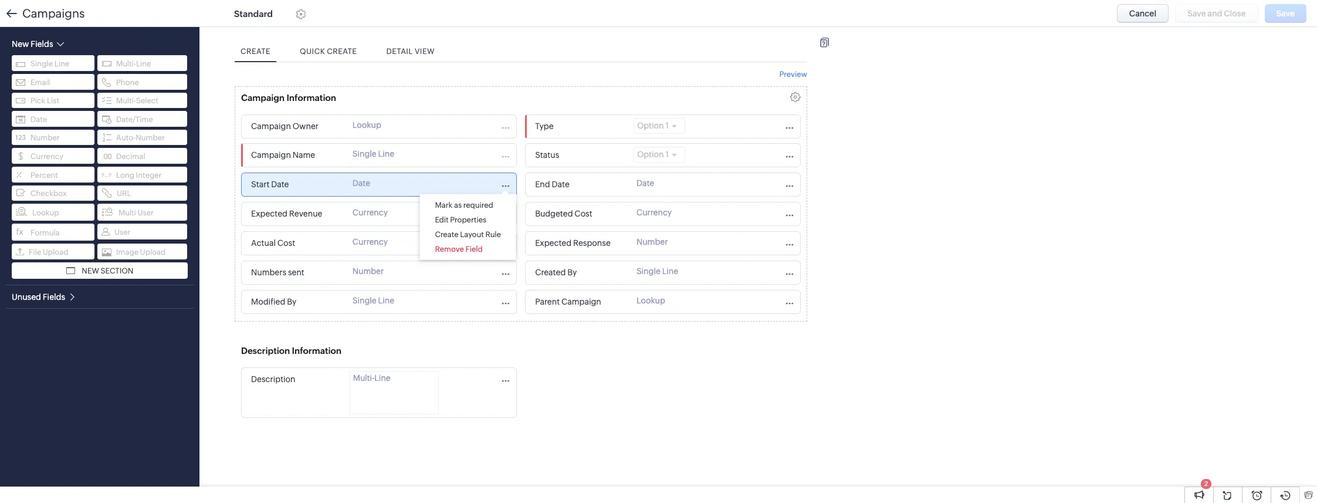 Task type: vqa. For each thing, say whether or not it's contained in the screenshot.


Task type: locate. For each thing, give the bounding box(es) containing it.
currency
[[31, 152, 63, 161]]

create
[[241, 47, 271, 56], [327, 47, 357, 56], [435, 230, 459, 239]]

create right quick
[[327, 47, 357, 56]]

select
[[136, 96, 158, 105]]

line for single line
[[54, 59, 69, 68]]

0 horizontal spatial line
[[54, 59, 69, 68]]

1 upload from the left
[[43, 248, 68, 256]]

1 horizontal spatial line
[[136, 59, 151, 68]]

decimal
[[116, 152, 145, 161]]

line right single
[[54, 59, 69, 68]]

line for multi-line
[[136, 59, 151, 68]]

create inside the mark as required edit properties create layout rule remove field
[[435, 230, 459, 239]]

auto-number
[[116, 133, 165, 142]]

multi-
[[116, 59, 136, 68], [116, 96, 136, 105]]

line
[[54, 59, 69, 68], [136, 59, 151, 68]]

0 horizontal spatial create
[[241, 47, 271, 56]]

1 horizontal spatial upload
[[140, 248, 166, 256]]

create up remove
[[435, 230, 459, 239]]

percent
[[31, 171, 58, 179]]

2 upload from the left
[[140, 248, 166, 256]]

create link
[[235, 41, 277, 62]]

1 horizontal spatial number
[[136, 133, 165, 142]]

number
[[31, 133, 60, 142], [136, 133, 165, 142]]

2 line from the left
[[136, 59, 151, 68]]

auto-
[[116, 133, 136, 142]]

edit
[[435, 215, 449, 224]]

1 vertical spatial multi-
[[116, 96, 136, 105]]

email
[[31, 78, 50, 87]]

number down date/time
[[136, 133, 165, 142]]

quick create link
[[294, 41, 363, 62]]

multi-select
[[116, 96, 158, 105]]

2 multi- from the top
[[116, 96, 136, 105]]

upload
[[43, 248, 68, 256], [140, 248, 166, 256]]

multi- down phone
[[116, 96, 136, 105]]

None text field
[[248, 119, 344, 134], [532, 119, 628, 134], [248, 147, 344, 163], [248, 177, 344, 193], [532, 206, 628, 222], [248, 235, 344, 251], [532, 235, 628, 251], [532, 294, 628, 310], [238, 343, 356, 359], [248, 372, 344, 387], [248, 119, 344, 134], [532, 119, 628, 134], [248, 147, 344, 163], [248, 177, 344, 193], [532, 206, 628, 222], [248, 235, 344, 251], [532, 235, 628, 251], [532, 294, 628, 310], [238, 343, 356, 359], [248, 372, 344, 387]]

pick list
[[31, 96, 59, 105]]

new
[[82, 266, 99, 275]]

section
[[101, 266, 133, 275]]

user down multi
[[114, 228, 131, 236]]

rule
[[486, 230, 501, 239]]

0 vertical spatial user
[[138, 208, 154, 217]]

2 horizontal spatial create
[[435, 230, 459, 239]]

1 line from the left
[[54, 59, 69, 68]]

new section
[[82, 266, 133, 275]]

upload for image upload
[[140, 248, 166, 256]]

long integer
[[116, 171, 162, 179]]

line up phone
[[136, 59, 151, 68]]

number up currency
[[31, 133, 60, 142]]

1 vertical spatial user
[[114, 228, 131, 236]]

0 horizontal spatial upload
[[43, 248, 68, 256]]

user right multi
[[138, 208, 154, 217]]

user
[[138, 208, 154, 217], [114, 228, 131, 236]]

upload right image
[[140, 248, 166, 256]]

multi- up phone
[[116, 59, 136, 68]]

1 horizontal spatial create
[[327, 47, 357, 56]]

upload for file upload
[[43, 248, 68, 256]]

None button
[[1118, 4, 1170, 23]]

quick
[[300, 47, 325, 56]]

None text field
[[238, 90, 356, 106], [532, 147, 628, 163], [532, 177, 628, 193], [248, 206, 344, 222], [248, 265, 344, 281], [532, 265, 628, 281], [248, 294, 344, 310], [238, 90, 356, 106], [532, 147, 628, 163], [532, 177, 628, 193], [248, 206, 344, 222], [248, 265, 344, 281], [532, 265, 628, 281], [248, 294, 344, 310]]

1 multi- from the top
[[116, 59, 136, 68]]

upload right file
[[43, 248, 68, 256]]

create down standard
[[241, 47, 271, 56]]

image
[[116, 248, 139, 256]]

0 vertical spatial multi-
[[116, 59, 136, 68]]

0 horizontal spatial number
[[31, 133, 60, 142]]

date/time
[[116, 115, 153, 124]]

1 number from the left
[[31, 133, 60, 142]]

multi- for line
[[116, 59, 136, 68]]

checkbox
[[31, 189, 67, 198]]

detail view
[[387, 47, 435, 56]]

pick
[[31, 96, 45, 105]]

quick create
[[300, 47, 357, 56]]



Task type: describe. For each thing, give the bounding box(es) containing it.
mark as required edit properties create layout rule remove field
[[435, 201, 501, 254]]

lookup
[[32, 208, 59, 217]]

campaigns
[[22, 7, 85, 20]]

list
[[47, 96, 59, 105]]

preview
[[780, 70, 808, 79]]

multi-line
[[116, 59, 151, 68]]

phone
[[116, 78, 139, 87]]

formula
[[31, 228, 60, 237]]

create inside quick create link
[[327, 47, 357, 56]]

detail
[[387, 47, 413, 56]]

unused fields link
[[12, 292, 76, 302]]

unused fields
[[12, 292, 65, 302]]

required
[[464, 201, 494, 210]]

as
[[454, 201, 462, 210]]

remove
[[435, 245, 464, 254]]

single
[[31, 59, 53, 68]]

long
[[116, 171, 134, 179]]

2 number from the left
[[136, 133, 165, 142]]

mark
[[435, 201, 453, 210]]

date
[[31, 115, 47, 124]]

0 horizontal spatial user
[[114, 228, 131, 236]]

file upload
[[29, 248, 68, 256]]

url
[[117, 189, 131, 198]]

multi
[[119, 208, 136, 217]]

properties
[[450, 215, 487, 224]]

single line
[[31, 59, 69, 68]]

multi- for select
[[116, 96, 136, 105]]

multi user
[[119, 208, 154, 217]]

fields
[[43, 292, 65, 302]]

detail view link
[[381, 41, 441, 62]]

integer
[[136, 171, 162, 179]]

1 horizontal spatial user
[[138, 208, 154, 217]]

field
[[466, 245, 483, 254]]

standard
[[234, 9, 273, 19]]

layout
[[460, 230, 484, 239]]

image upload
[[116, 248, 166, 256]]

file
[[29, 248, 41, 256]]

unused
[[12, 292, 41, 302]]

view
[[415, 47, 435, 56]]

create inside create link
[[241, 47, 271, 56]]

2
[[1205, 480, 1209, 487]]



